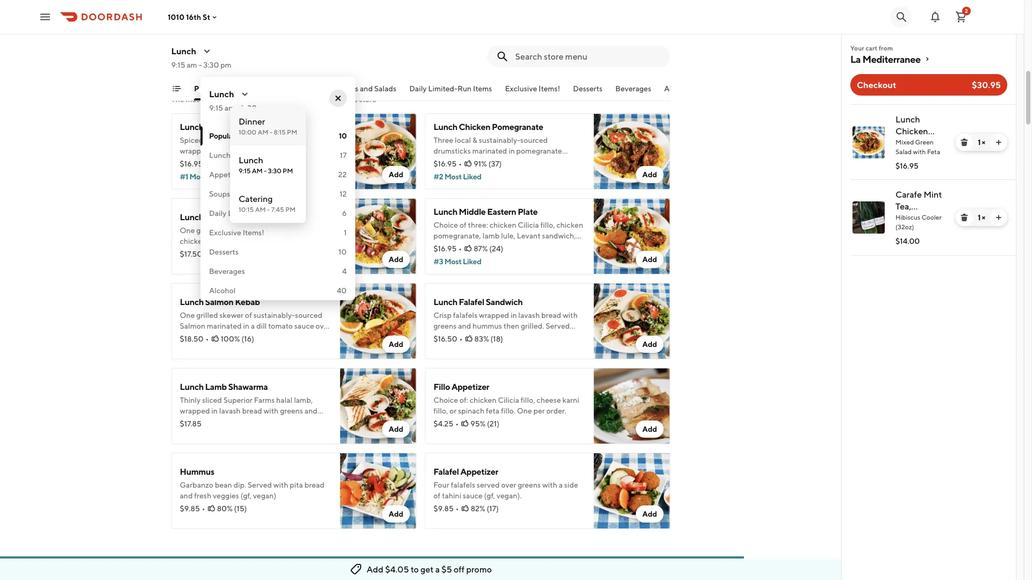Task type: locate. For each thing, give the bounding box(es) containing it.
1 horizontal spatial pomegranate
[[896, 138, 949, 148]]

feta
[[486, 407, 500, 416]]

0 vertical spatial from
[[879, 44, 893, 52]]

1 vertical spatial popular items
[[209, 131, 255, 140]]

sauce
[[463, 492, 483, 501]]

9:15 right the 88%
[[239, 167, 251, 175]]

9:15 am - 3:30 pm up show menu categories icon
[[171, 60, 232, 69]]

popular
[[171, 79, 212, 93], [194, 84, 220, 93], [209, 131, 235, 140]]

hummus image
[[340, 453, 416, 530]]

appetizer
[[452, 382, 489, 392], [461, 467, 498, 477]]

desserts down 'item search' search field
[[573, 84, 602, 93]]

1 for $16.95
[[978, 138, 981, 147]]

appetizer inside fillo appetizer choice of: chicken cilicia fillo, cheese karni fillo, or spinach feta fillo. one per order.
[[452, 382, 489, 392]]

appetizers
[[209, 170, 246, 179]]

$16.95 • up #1 most liked
[[180, 159, 208, 168]]

0 horizontal spatial limited-
[[228, 209, 257, 218]]

2 $9.85 from the left
[[434, 505, 454, 513]]

lunch saffron chicken kebab image
[[340, 198, 416, 275]]

9:15 inside lunch 9:15 am - 3:30 pm
[[239, 167, 251, 175]]

22
[[338, 170, 347, 179]]

$9.85 • down fresh
[[180, 505, 205, 513]]

1 vertical spatial fillo,
[[434, 407, 448, 416]]

served
[[477, 481, 500, 490]]

1 × from the top
[[982, 138, 986, 147]]

0 vertical spatial run
[[457, 84, 471, 93]]

liked down 91%
[[463, 172, 482, 181]]

0 vertical spatial appetizer
[[452, 382, 489, 392]]

1 horizontal spatial am
[[225, 104, 235, 112]]

exclusive inside button
[[505, 84, 537, 93]]

open menu image
[[39, 10, 52, 23]]

am down "dinner"
[[258, 129, 268, 136]]

am
[[258, 129, 268, 136], [252, 167, 263, 175], [255, 206, 266, 213]]

- inside catering 10:15 am - 7:45 pm
[[267, 206, 270, 213]]

$16.95 up #1
[[180, 159, 203, 168]]

items
[[214, 79, 243, 93], [221, 84, 240, 93], [473, 84, 492, 93], [236, 131, 255, 140], [273, 209, 292, 218]]

commonly
[[204, 95, 240, 104]]

from left this
[[328, 95, 344, 104]]

1 horizontal spatial beverages
[[615, 84, 651, 93]]

1 × right remove item from cart image
[[978, 213, 986, 222]]

0 vertical spatial limited-
[[428, 84, 457, 93]]

0 vertical spatial a
[[559, 481, 563, 490]]

(37)
[[489, 159, 502, 168]]

1 horizontal spatial $9.85 •
[[434, 505, 459, 513]]

add button for falafel appetizer
[[636, 506, 664, 523]]

1 vertical spatial appetizer
[[461, 467, 498, 477]]

#3
[[434, 257, 443, 266]]

1 horizontal spatial alcohol
[[664, 84, 691, 93]]

items inside button
[[473, 84, 492, 93]]

or
[[450, 407, 457, 416]]

with inside "falafel appetizer four falafels served over greens with a side of tahini sauce (gf, vegan)."
[[542, 481, 557, 490]]

$9.85 down the of
[[434, 505, 454, 513]]

2 vertical spatial pm
[[285, 206, 296, 213]]

$9.85 down fresh
[[180, 505, 200, 513]]

1 $9.85 • from the left
[[180, 505, 205, 513]]

•
[[205, 159, 208, 168], [459, 159, 462, 168], [459, 244, 462, 253], [206, 335, 209, 344], [460, 335, 463, 344], [456, 420, 459, 429], [202, 505, 205, 513], [456, 505, 459, 513]]

1 vertical spatial pm
[[283, 167, 293, 175]]

$18.50 •
[[180, 335, 209, 344]]

8:15
[[274, 129, 286, 136]]

hibiscus
[[896, 213, 921, 221]]

pm up catering 10:15 am - 7:45 pm
[[283, 167, 293, 175]]

popular items down "dinner"
[[209, 131, 255, 140]]

None radio
[[230, 107, 306, 146]]

fillo, down choice
[[434, 407, 448, 416]]

with right greens
[[542, 481, 557, 490]]

1 vertical spatial 1
[[978, 213, 981, 222]]

$4.25 •
[[434, 420, 459, 429]]

1 vertical spatial soups
[[209, 190, 230, 198]]

2 vertical spatial 9:15
[[239, 167, 251, 175]]

liked down 87%
[[463, 257, 481, 266]]

9:15 am - 3:30 pm up "dinner"
[[209, 104, 269, 112]]

• up '#3 most liked'
[[459, 244, 462, 253]]

am down 'catering' on the top left of page
[[255, 206, 266, 213]]

2 $9.85 • from the left
[[434, 505, 459, 513]]

10 up 4
[[339, 248, 347, 256]]

(gf,
[[241, 492, 252, 501], [484, 492, 495, 501]]

la mediterranee link
[[851, 53, 1008, 66]]

from inside popular items the most commonly ordered items and dishes from this store
[[328, 95, 344, 104]]

3:30 for the leftmost the menus icon
[[203, 60, 219, 69]]

- for catering
[[267, 206, 270, 213]]

a left $5 at bottom
[[435, 565, 440, 575]]

1010
[[168, 13, 184, 21]]

1 vertical spatial soups and salads
[[209, 190, 268, 198]]

0 vertical spatial 9:15 am - 3:30 pm
[[171, 60, 232, 69]]

and up 10:15
[[232, 190, 245, 198]]

menus image
[[203, 47, 211, 55], [241, 90, 249, 98]]

0 horizontal spatial menus image
[[203, 47, 211, 55]]

1 horizontal spatial $9.85
[[434, 505, 454, 513]]

1 horizontal spatial exclusive items!
[[505, 84, 560, 93]]

$9.85 • for garbanzo
[[180, 505, 205, 513]]

pm up commonly
[[221, 60, 232, 69]]

0 vertical spatial soups and salads
[[337, 84, 396, 93]]

82% (17)
[[471, 505, 499, 513]]

#2 most liked
[[434, 172, 482, 181]]

0 horizontal spatial salads
[[246, 190, 268, 198]]

10 for popular items
[[339, 131, 347, 140]]

limited- inside daily limited-run items button
[[428, 84, 457, 93]]

$16.95 up '#2'
[[434, 159, 457, 168]]

× right remove item from cart image
[[982, 213, 986, 222]]

9:15 up the lunch chicken shawerma
[[209, 104, 223, 112]]

• down tahini at the left bottom of page
[[456, 505, 459, 513]]

dishes
[[305, 95, 326, 104]]

0 vertical spatial 1 ×
[[978, 138, 986, 147]]

lunch chicken shawerma
[[180, 122, 278, 132]]

- left 7:45
[[267, 206, 270, 213]]

popular items up commonly
[[194, 84, 240, 93]]

0 vertical spatial salads
[[374, 84, 396, 93]]

1 vertical spatial 9:15
[[209, 104, 223, 112]]

1 × right remove item from cart icon at the top right of the page
[[978, 138, 986, 147]]

appetizer up of:
[[452, 382, 489, 392]]

× right remove item from cart icon at the top right of the page
[[982, 138, 986, 147]]

0 vertical spatial 10
[[339, 131, 347, 140]]

$16.95 down the salad
[[896, 162, 919, 170]]

pm
[[287, 129, 297, 136], [283, 167, 293, 175], [285, 206, 296, 213]]

1 vertical spatial limited-
[[228, 209, 257, 218]]

add button for lunch middle eastern plate
[[636, 251, 664, 268]]

1 vertical spatial pm
[[258, 104, 269, 112]]

• down or
[[456, 420, 459, 429]]

• up #1 most liked
[[205, 159, 208, 168]]

1 down '6'
[[344, 228, 347, 237]]

1 horizontal spatial daily limited-run items
[[409, 84, 492, 93]]

soups and salads
[[337, 84, 396, 93], [209, 190, 268, 198]]

1 vertical spatial 3:30
[[241, 104, 257, 112]]

am right '(43)'
[[252, 167, 263, 175]]

a left side
[[559, 481, 563, 490]]

0 horizontal spatial desserts
[[209, 248, 239, 256]]

am inside lunch 9:15 am - 3:30 pm
[[252, 167, 263, 175]]

option group
[[230, 107, 306, 223]]

None radio
[[230, 146, 306, 184], [230, 184, 306, 223], [230, 146, 306, 184], [230, 184, 306, 223]]

run inside button
[[457, 84, 471, 93]]

• for falafel appetizer
[[456, 505, 459, 513]]

0 vertical spatial add one to cart image
[[995, 138, 1003, 147]]

falafel up four
[[434, 467, 459, 477]]

1 horizontal spatial limited-
[[428, 84, 457, 93]]

1 horizontal spatial salads
[[374, 84, 396, 93]]

with inside hummus garbanzo bean dip. served with pita bread and fresh veggies (gf, vegan)
[[273, 481, 288, 490]]

$16.95 • up '#2'
[[434, 159, 462, 168]]

falafel inside "falafel appetizer four falafels served over greens with a side of tahini sauce (gf, vegan)."
[[434, 467, 459, 477]]

$16.95 • up #3 at the top of page
[[434, 244, 462, 253]]

most right #1
[[189, 172, 207, 181]]

- right '(43)'
[[264, 167, 267, 175]]

add for fillo appetizer
[[642, 425, 657, 434]]

soups and salads up store
[[337, 84, 396, 93]]

$16.95 • for lunch middle eastern plate
[[434, 244, 462, 253]]

most right #3 at the top of page
[[445, 257, 462, 266]]

1 vertical spatial pomegranate
[[896, 138, 949, 148]]

am up most
[[187, 60, 197, 69]]

0 vertical spatial pomegranate
[[492, 122, 543, 132]]

0 horizontal spatial (gf,
[[241, 492, 252, 501]]

show menu categories image
[[172, 84, 181, 93]]

items! left desserts button
[[539, 84, 560, 93]]

add one to cart image
[[995, 138, 1003, 147], [995, 213, 1003, 222]]

(19)
[[236, 250, 248, 259]]

$9.85 for appetizer
[[434, 505, 454, 513]]

pm inside catering 10:15 am - 7:45 pm
[[285, 206, 296, 213]]

add one to cart image for $16.95
[[995, 138, 1003, 147]]

pm inside lunch 9:15 am - 3:30 pm
[[283, 167, 293, 175]]

chicken inside list
[[896, 126, 928, 136]]

lunch salmon kebab image
[[340, 283, 416, 360]]

daily limited-run items
[[409, 84, 492, 93], [209, 209, 292, 218]]

from up la mediterranee
[[879, 44, 893, 52]]

1 add one to cart image from the top
[[995, 138, 1003, 147]]

with left 'pita'
[[273, 481, 288, 490]]

3:30 up "dinner"
[[241, 104, 257, 112]]

$9.85 • down tahini at the left bottom of page
[[434, 505, 459, 513]]

0 vertical spatial exclusive items!
[[505, 84, 560, 93]]

am inside catering 10:15 am - 7:45 pm
[[255, 206, 266, 213]]

0 horizontal spatial am
[[187, 60, 197, 69]]

1 horizontal spatial (gf,
[[484, 492, 495, 501]]

1 × for $16.95
[[978, 138, 986, 147]]

0 vertical spatial items!
[[539, 84, 560, 93]]

0 horizontal spatial 9:15
[[171, 60, 185, 69]]

$16.95 • for lunch chicken pomegranate
[[434, 159, 462, 168]]

menus image right commonly
[[241, 90, 249, 98]]

kebab right salmon
[[235, 297, 260, 307]]

am
[[187, 60, 197, 69], [225, 104, 235, 112]]

eastern
[[487, 207, 516, 217]]

× for $16.95
[[982, 138, 986, 147]]

desserts right $17.50
[[209, 248, 239, 256]]

most right '#2'
[[445, 172, 462, 181]]

fillo,
[[521, 396, 535, 405], [434, 407, 448, 416]]

alcohol right beverages button
[[664, 84, 691, 93]]

1 horizontal spatial lunch chicken pomegranate
[[896, 114, 949, 148]]

(15)
[[234, 505, 247, 513]]

and inside hummus garbanzo bean dip. served with pita bread and fresh veggies (gf, vegan)
[[180, 492, 193, 501]]

• for lunch chicken shawerma
[[205, 159, 208, 168]]

1 right remove item from cart image
[[978, 213, 981, 222]]

appetizer for fillo appetizer
[[452, 382, 489, 392]]

hummus
[[180, 467, 214, 477]]

(gf, down served
[[484, 492, 495, 501]]

1 1 × from the top
[[978, 138, 986, 147]]

appetizer up served
[[461, 467, 498, 477]]

0 vertical spatial soups
[[337, 84, 358, 93]]

$14.00
[[896, 237, 920, 246]]

94% (19)
[[220, 250, 248, 259]]

salads
[[374, 84, 396, 93], [246, 190, 268, 198]]

lunch middle eastern plate
[[434, 207, 538, 217]]

appetizer for falafel appetizer
[[461, 467, 498, 477]]

0 vertical spatial exclusive
[[505, 84, 537, 93]]

add for lunch falafel sandwich
[[642, 340, 657, 349]]

1 vertical spatial add one to cart image
[[995, 213, 1003, 222]]

2 horizontal spatial with
[[913, 148, 926, 155]]

1 horizontal spatial 9:15
[[209, 104, 223, 112]]

1 horizontal spatial fillo,
[[521, 396, 535, 405]]

3:30 up commonly
[[203, 60, 219, 69]]

10 up 17 in the left top of the page
[[339, 131, 347, 140]]

$16.95 inside lunch chicken pomegranate list
[[896, 162, 919, 170]]

falafel left sandwich
[[459, 297, 484, 307]]

salads up 10:15
[[246, 190, 268, 198]]

1 horizontal spatial with
[[542, 481, 557, 490]]

1 horizontal spatial soups
[[337, 84, 358, 93]]

0 horizontal spatial run
[[257, 209, 271, 218]]

dinner
[[239, 116, 265, 127]]

cart
[[866, 44, 878, 52]]

shawarma
[[228, 382, 268, 392]]

9:15 am - 3:30 pm for bottom the menus icon
[[209, 104, 269, 112]]

1 vertical spatial ×
[[982, 213, 986, 222]]

$16.95 • for lunch chicken shawerma
[[180, 159, 208, 168]]

off
[[454, 565, 465, 575]]

0 horizontal spatial with
[[273, 481, 288, 490]]

0 horizontal spatial pomegranate
[[492, 122, 543, 132]]

1 vertical spatial beverages
[[209, 267, 245, 276]]

0 horizontal spatial $9.85 •
[[180, 505, 205, 513]]

(32oz)
[[896, 223, 914, 231]]

falafel
[[459, 297, 484, 307], [434, 467, 459, 477]]

• right $16.50
[[460, 335, 463, 344]]

desserts button
[[573, 83, 602, 101]]

2 horizontal spatial 9:15
[[239, 167, 251, 175]]

• right $18.50
[[206, 335, 209, 344]]

2 add one to cart image from the top
[[995, 213, 1003, 222]]

40
[[337, 286, 347, 295]]

0 vertical spatial 3:30
[[203, 60, 219, 69]]

lunch lamb shawarma image
[[340, 368, 416, 445]]

pm for the leftmost the menus icon
[[221, 60, 232, 69]]

- inside the 'dinner 10:00 am - 8:15 pm'
[[270, 129, 273, 136]]

83% (18)
[[475, 335, 503, 344]]

items! down "lunch saffron chicken kebab"
[[243, 228, 264, 237]]

- for lunch
[[264, 167, 267, 175]]

fillo, up 'one' on the bottom right of the page
[[521, 396, 535, 405]]

add button for fillo appetizer
[[636, 421, 664, 438]]

1 vertical spatial exclusive items!
[[209, 228, 264, 237]]

am inside the 'dinner 10:00 am - 8:15 pm'
[[258, 129, 268, 136]]

hibiscus cooler (32oz)
[[896, 213, 942, 231]]

am for lunch
[[252, 167, 263, 175]]

none radio containing dinner
[[230, 107, 306, 146]]

2 (gf, from the left
[[484, 492, 495, 501]]

1 vertical spatial 10
[[339, 248, 347, 256]]

and up store
[[360, 84, 373, 93]]

per
[[534, 407, 545, 416]]

0 vertical spatial pm
[[221, 60, 232, 69]]

a inside "falafel appetizer four falafels served over greens with a side of tahini sauce (gf, vegan)."
[[559, 481, 563, 490]]

pm inside the 'dinner 10:00 am - 8:15 pm'
[[287, 129, 297, 136]]

3:30 right '(43)'
[[268, 167, 281, 175]]

1 horizontal spatial desserts
[[573, 84, 602, 93]]

green
[[915, 138, 934, 146]]

$16.95 for lunch chicken pomegranate
[[434, 159, 457, 168]]

am for catering
[[255, 206, 266, 213]]

- inside lunch 9:15 am - 3:30 pm
[[264, 167, 267, 175]]

pm
[[221, 60, 232, 69], [258, 104, 269, 112]]

soups down appetizers
[[209, 190, 230, 198]]

pm left items
[[258, 104, 269, 112]]

a
[[559, 481, 563, 490], [435, 565, 440, 575]]

add for falafel appetizer
[[642, 510, 657, 519]]

daily
[[409, 84, 427, 93], [209, 209, 227, 218]]

1 horizontal spatial pm
[[258, 104, 269, 112]]

- left 8:15
[[270, 129, 273, 136]]

your cart from
[[851, 44, 893, 52]]

order.
[[547, 407, 566, 416]]

0 horizontal spatial soups
[[209, 190, 230, 198]]

1 for $14.00
[[978, 213, 981, 222]]

lamb
[[205, 382, 227, 392]]

daily left 10:15
[[209, 209, 227, 218]]

1 vertical spatial items!
[[243, 228, 264, 237]]

pomegranate inside list
[[896, 138, 949, 148]]

soups up this
[[337, 84, 358, 93]]

mixed
[[896, 138, 914, 146]]

liked
[[208, 172, 226, 181], [463, 172, 482, 181], [463, 257, 481, 266]]

add button for lunch salmon kebab
[[382, 336, 410, 353]]

bread
[[305, 481, 325, 490]]

1010 16th st
[[168, 13, 210, 21]]

lunch
[[171, 46, 196, 56], [209, 89, 234, 99], [896, 114, 920, 124], [180, 122, 204, 132], [434, 122, 457, 132], [209, 151, 231, 160], [239, 155, 263, 165], [434, 207, 457, 217], [180, 212, 204, 222], [180, 297, 204, 307], [434, 297, 457, 307], [180, 382, 204, 392], [171, 561, 204, 575]]

$9.85
[[180, 505, 200, 513], [434, 505, 454, 513]]

9:15 up show menu categories icon
[[171, 60, 185, 69]]

pm right 7:45
[[285, 206, 296, 213]]

the
[[171, 95, 184, 104]]

1 horizontal spatial menus image
[[241, 90, 249, 98]]

lunch falafel sandwich image
[[594, 283, 670, 360]]

1 right remove item from cart icon at the top right of the page
[[978, 138, 981, 147]]

cilicia
[[498, 396, 519, 405]]

2 1 × from the top
[[978, 213, 986, 222]]

10 for desserts
[[339, 248, 347, 256]]

add one to cart image right remove item from cart icon at the top right of the page
[[995, 138, 1003, 147]]

appetizer inside "falafel appetizer four falafels served over greens with a side of tahini sauce (gf, vegan)."
[[461, 467, 498, 477]]

2 horizontal spatial 3:30
[[268, 167, 281, 175]]

0 vertical spatial pm
[[287, 129, 297, 136]]

and right items
[[290, 95, 303, 104]]

0 horizontal spatial from
[[328, 95, 344, 104]]

add one to cart image right remove item from cart image
[[995, 213, 1003, 222]]

0 horizontal spatial daily limited-run items
[[209, 209, 292, 218]]

am for dinner
[[258, 129, 268, 136]]

liked for eastern
[[463, 257, 481, 266]]

0 vertical spatial daily
[[409, 84, 427, 93]]

salads up store
[[374, 84, 396, 93]]

94%
[[220, 250, 234, 259]]

87% (24)
[[474, 244, 503, 253]]

beverages left alcohol button on the right of the page
[[615, 84, 651, 93]]

2 × from the top
[[982, 213, 986, 222]]

lunch chicken pomegranate image
[[594, 113, 670, 190], [853, 126, 885, 159]]

chicken up mixed
[[896, 126, 928, 136]]

$16.95 •
[[180, 159, 208, 168], [434, 159, 462, 168], [434, 244, 462, 253]]

1 vertical spatial am
[[225, 104, 235, 112]]

daily right soups and salads button
[[409, 84, 427, 93]]

chicken down 'catering' on the top left of page
[[234, 212, 266, 222]]

1 vertical spatial from
[[328, 95, 344, 104]]

2 vertical spatial 3:30
[[268, 167, 281, 175]]

liked down the 88%
[[208, 172, 226, 181]]

chicken
[[470, 396, 497, 405]]

4
[[342, 267, 347, 276]]

1 vertical spatial daily limited-run items
[[209, 209, 292, 218]]

am for bottom the menus icon
[[225, 104, 235, 112]]

exclusive
[[505, 84, 537, 93], [209, 228, 241, 237]]

salads inside button
[[374, 84, 396, 93]]

1 horizontal spatial a
[[559, 481, 563, 490]]

1 vertical spatial am
[[252, 167, 263, 175]]

veggies
[[213, 492, 239, 501]]

soups and salads up 10:15
[[209, 190, 268, 198]]

alcohol up lunch salmon kebab
[[209, 286, 236, 295]]

1 horizontal spatial run
[[457, 84, 471, 93]]

1 horizontal spatial kebab
[[267, 212, 292, 222]]

(gf, down "dip."
[[241, 492, 252, 501]]

hummus garbanzo bean dip. served with pita bread and fresh veggies (gf, vegan)
[[180, 467, 325, 501]]

$9.85 for garbanzo
[[180, 505, 200, 513]]

1 $9.85 from the left
[[180, 505, 200, 513]]

0 horizontal spatial alcohol
[[209, 286, 236, 295]]

0 horizontal spatial soups and salads
[[209, 190, 268, 198]]

9:15
[[171, 60, 185, 69], [209, 104, 223, 112], [239, 167, 251, 175]]

1 vertical spatial alcohol
[[209, 286, 236, 295]]

kebab down 'catering' on the top left of page
[[267, 212, 292, 222]]

- for dinner
[[270, 129, 273, 136]]

0 vertical spatial ×
[[982, 138, 986, 147]]

• up #2 most liked
[[459, 159, 462, 168]]

1 horizontal spatial 3:30
[[241, 104, 257, 112]]

am up the lunch chicken shawerma
[[225, 104, 235, 112]]

$16.95 up #3 at the top of page
[[434, 244, 457, 253]]

× for $14.00
[[982, 213, 986, 222]]

0 vertical spatial am
[[258, 129, 268, 136]]

add button for lunch chicken pomegranate
[[636, 166, 664, 183]]

with inside mixed green salad with feta
[[913, 148, 926, 155]]

6
[[342, 209, 347, 218]]

91%
[[474, 159, 487, 168]]

1 (gf, from the left
[[241, 492, 252, 501]]

• down fresh
[[202, 505, 205, 513]]

pm right 8:15
[[287, 129, 297, 136]]



Task type: vqa. For each thing, say whether or not it's contained in the screenshot.
pita
yes



Task type: describe. For each thing, give the bounding box(es) containing it.
10:15
[[239, 206, 254, 213]]

lunch middle eastern plate image
[[594, 198, 670, 275]]

2 button
[[951, 6, 972, 28]]

st
[[203, 13, 210, 21]]

• for lunch salmon kebab
[[206, 335, 209, 344]]

1 horizontal spatial lunch chicken pomegranate image
[[853, 126, 885, 159]]

• for hummus
[[202, 505, 205, 513]]

your
[[851, 44, 864, 52]]

0 horizontal spatial lunch chicken pomegranate image
[[594, 113, 670, 190]]

items inside popular items the most commonly ordered items and dishes from this store
[[214, 79, 243, 93]]

0 horizontal spatial lunch chicken pomegranate
[[434, 122, 543, 132]]

1 vertical spatial kebab
[[235, 297, 260, 307]]

#3 most liked
[[434, 257, 481, 266]]

add for lunch chicken pomegranate
[[642, 170, 657, 179]]

0 vertical spatial daily limited-run items
[[409, 84, 492, 93]]

items! inside button
[[539, 84, 560, 93]]

lunch inside list
[[896, 114, 920, 124]]

items
[[270, 95, 289, 104]]

lunch salmon kebab
[[180, 297, 260, 307]]

(18)
[[491, 335, 503, 344]]

lunch 9:15 am - 3:30 pm
[[239, 155, 293, 175]]

and inside soups and salads button
[[360, 84, 373, 93]]

feta
[[927, 148, 941, 155]]

9:15 am - 3:30 pm for the leftmost the menus icon
[[171, 60, 232, 69]]

catering
[[239, 194, 273, 204]]

$5
[[442, 565, 452, 575]]

1 horizontal spatial soups and salads
[[337, 84, 396, 93]]

most for lunch middle eastern plate
[[445, 257, 462, 266]]

add for lunch lamb shawarma
[[389, 425, 404, 434]]

1 vertical spatial desserts
[[209, 248, 239, 256]]

of:
[[460, 396, 468, 405]]

dip.
[[234, 481, 246, 490]]

soups inside button
[[337, 84, 358, 93]]

most
[[186, 95, 203, 104]]

middle
[[459, 207, 486, 217]]

and inside popular items the most commonly ordered items and dishes from this store
[[290, 95, 303, 104]]

liked for shawerma
[[208, 172, 226, 181]]

88%
[[220, 159, 235, 168]]

salmon
[[205, 297, 234, 307]]

add one to cart image for $14.00
[[995, 213, 1003, 222]]

0 vertical spatial fillo,
[[521, 396, 535, 405]]

82%
[[471, 505, 485, 513]]

0 horizontal spatial items!
[[243, 228, 264, 237]]

17
[[340, 151, 347, 160]]

add for lunch salmon kebab
[[389, 340, 404, 349]]

0 horizontal spatial exclusive
[[209, 228, 241, 237]]

lunch chicken pomegranate inside list
[[896, 114, 949, 148]]

• for lunch chicken pomegranate
[[459, 159, 462, 168]]

Item Search search field
[[515, 51, 662, 62]]

#2
[[434, 172, 443, 181]]

$16.95 for lunch chicken shawerma
[[180, 159, 203, 168]]

lunch chicken shawerma image
[[340, 113, 416, 190]]

$16.50 •
[[434, 335, 463, 344]]

tahini
[[442, 492, 461, 501]]

pita
[[290, 481, 303, 490]]

add button for lunch falafel sandwich
[[636, 336, 664, 353]]

daily inside button
[[409, 84, 427, 93]]

- left ordered
[[237, 104, 240, 112]]

promo
[[466, 565, 492, 575]]

9:15 for the leftmost the menus icon
[[171, 60, 185, 69]]

0 horizontal spatial beverages
[[209, 267, 245, 276]]

lunch lamb shawarma
[[180, 382, 268, 392]]

• for fillo appetizer
[[456, 420, 459, 429]]

- up most
[[199, 60, 202, 69]]

liked for pomegranate
[[463, 172, 482, 181]]

(gf, inside "falafel appetizer four falafels served over greens with a side of tahini sauce (gf, vegan)."
[[484, 492, 495, 501]]

2
[[965, 8, 968, 14]]

$4.05
[[385, 565, 409, 575]]

• for lunch falafel sandwich
[[460, 335, 463, 344]]

95%
[[471, 420, 486, 429]]

saffron
[[205, 212, 233, 222]]

(43)
[[236, 159, 250, 168]]

popular items the most commonly ordered items and dishes from this store
[[171, 79, 377, 104]]

la
[[851, 53, 861, 65]]

la mediterranee
[[851, 53, 921, 65]]

0 horizontal spatial a
[[435, 565, 440, 575]]

(gf, inside hummus garbanzo bean dip. served with pita bread and fresh veggies (gf, vegan)
[[241, 492, 252, 501]]

remove item from cart image
[[960, 138, 969, 147]]

close menu navigation image
[[334, 94, 343, 103]]

to
[[411, 565, 419, 575]]

pm for dinner
[[287, 129, 297, 136]]

1 vertical spatial daily
[[209, 209, 227, 218]]

ordered
[[241, 95, 269, 104]]

1 × for $14.00
[[978, 213, 986, 222]]

2 vertical spatial 1
[[344, 228, 347, 237]]

add for hummus
[[389, 510, 404, 519]]

store
[[359, 95, 377, 104]]

lunch saffron chicken kebab
[[180, 212, 292, 222]]

0 vertical spatial popular items
[[194, 84, 240, 93]]

$16.95 for lunch middle eastern plate
[[434, 244, 457, 253]]

choice
[[434, 396, 458, 405]]

fresh
[[194, 492, 211, 501]]

lunch chicken pomegranate list
[[842, 104, 1016, 256]]

plate
[[518, 207, 538, 217]]

carafe mint tea, lemonade or hibiscus cooler image
[[853, 202, 885, 234]]

$18.50
[[180, 335, 204, 344]]

• for lunch middle eastern plate
[[459, 244, 462, 253]]

0 vertical spatial alcohol
[[664, 84, 691, 93]]

87%
[[474, 244, 488, 253]]

option group containing dinner
[[230, 107, 306, 223]]

2 items, open order cart image
[[955, 10, 968, 23]]

3:30 for bottom the menus icon
[[241, 104, 257, 112]]

soups and salads button
[[337, 83, 396, 101]]

of
[[434, 492, 441, 501]]

bean
[[215, 481, 232, 490]]

1 vertical spatial menus image
[[241, 90, 249, 98]]

greens
[[518, 481, 541, 490]]

mediterranee
[[863, 53, 921, 65]]

chicken up 91%
[[459, 122, 491, 132]]

3:30 inside lunch 9:15 am - 3:30 pm
[[268, 167, 281, 175]]

fillo appetizer image
[[594, 368, 670, 445]]

alcohol button
[[664, 83, 691, 101]]

popular inside popular items the most commonly ordered items and dishes from this store
[[171, 79, 212, 93]]

remove item from cart image
[[960, 213, 969, 222]]

salad
[[896, 148, 912, 155]]

16th
[[186, 13, 201, 21]]

beverages button
[[615, 83, 651, 101]]

vegan).
[[497, 492, 522, 501]]

1 vertical spatial run
[[257, 209, 271, 218]]

most for lunch chicken shawerma
[[189, 172, 207, 181]]

most for lunch chicken pomegranate
[[445, 172, 462, 181]]

garbanzo
[[180, 481, 213, 490]]

fillo.
[[501, 407, 516, 416]]

$9.85 • for appetizer
[[434, 505, 459, 513]]

add for lunch middle eastern plate
[[642, 255, 657, 264]]

(17)
[[487, 505, 499, 513]]

#1
[[180, 172, 188, 181]]

0 vertical spatial kebab
[[267, 212, 292, 222]]

12
[[340, 190, 347, 198]]

9:15 for bottom the menus icon
[[209, 104, 223, 112]]

this
[[345, 95, 358, 104]]

chicken left "10:00"
[[205, 122, 237, 132]]

side
[[564, 481, 578, 490]]

served
[[248, 481, 272, 490]]

lunch falafel sandwich
[[434, 297, 523, 307]]

dinner 10:00 am - 8:15 pm
[[239, 116, 297, 136]]

cheese
[[537, 396, 561, 405]]

0 vertical spatial falafel
[[459, 297, 484, 307]]

7:45
[[271, 206, 284, 213]]

91% (37)
[[474, 159, 502, 168]]

$17.85
[[180, 420, 202, 429]]

add button for lunch lamb shawarma
[[382, 421, 410, 438]]

pm for bottom the menus icon
[[258, 104, 269, 112]]

add button for hummus
[[382, 506, 410, 523]]

am for the leftmost the menus icon
[[187, 60, 197, 69]]

one
[[517, 407, 532, 416]]

pm for lunch
[[283, 167, 293, 175]]

pm for catering
[[285, 206, 296, 213]]

falafel appetizer image
[[594, 453, 670, 530]]

notification bell image
[[929, 10, 942, 23]]

fillo
[[434, 382, 450, 392]]

checkout
[[857, 80, 897, 90]]

1010 16th st button
[[168, 13, 219, 21]]

10:00
[[239, 129, 256, 136]]

spinach
[[458, 407, 485, 416]]

lunch inside lunch 9:15 am - 3:30 pm
[[239, 155, 263, 165]]

80%
[[217, 505, 233, 513]]

cooler
[[922, 213, 942, 221]]

95% (21)
[[471, 420, 499, 429]]



